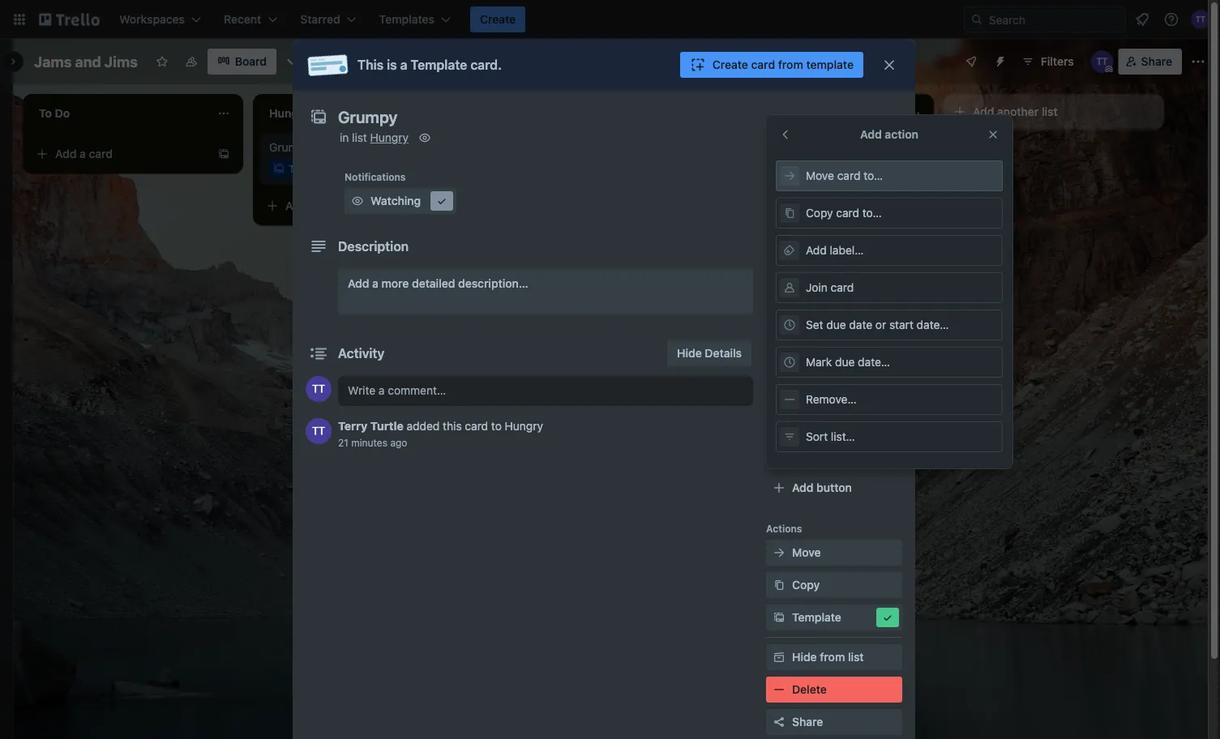 Task type: describe. For each thing, give the bounding box(es) containing it.
create card from template button
[[680, 52, 864, 78]]

0 vertical spatial share button
[[1119, 49, 1183, 75]]

0 horizontal spatial terry turtle (terryturtle) image
[[306, 376, 332, 402]]

mark
[[806, 356, 833, 369]]

in
[[340, 131, 349, 144]]

watching button
[[345, 188, 457, 214]]

sm image for watching
[[350, 193, 366, 209]]

a inside "link"
[[372, 277, 379, 290]]

join card
[[806, 281, 854, 294]]

sm image for template
[[771, 610, 788, 626]]

or
[[876, 318, 887, 332]]

hungry link
[[370, 131, 409, 144]]

create from template… image for the add a card button to the right
[[909, 148, 922, 161]]

21 minutes ago link
[[338, 437, 408, 449]]

template inside button
[[807, 58, 854, 71]]

sm image for move
[[771, 545, 788, 561]]

0 horizontal spatial add a card
[[55, 147, 113, 161]]

members link
[[767, 182, 903, 208]]

star or unstar board image
[[156, 55, 169, 68]]

hide details link
[[668, 341, 752, 367]]

close popover image
[[987, 128, 1000, 141]]

primary element
[[0, 0, 1221, 39]]

sm image for copy
[[771, 578, 788, 594]]

add another list
[[973, 105, 1058, 118]]

1 vertical spatial power-
[[817, 415, 855, 428]]

hide details
[[677, 347, 742, 360]]

1 horizontal spatial add a card
[[286, 199, 343, 213]]

custom
[[793, 350, 834, 363]]

sm image for hide from list
[[771, 650, 788, 666]]

2 horizontal spatial add a card
[[746, 147, 804, 161]]

sm image for checklist
[[771, 251, 788, 268]]

and
[[75, 53, 101, 70]]

sm image for cover
[[771, 316, 788, 333]]

watching
[[371, 194, 421, 208]]

move card to… button
[[776, 161, 1003, 191]]

0 vertical spatial template
[[411, 57, 468, 73]]

added
[[407, 420, 440, 433]]

add a more detailed description… link
[[338, 269, 754, 315]]

add button
[[793, 481, 852, 495]]

from inside button
[[779, 58, 804, 71]]

due for mark
[[836, 356, 855, 369]]

turtle
[[371, 420, 404, 433]]

1 horizontal spatial terry turtle (terryturtle) image
[[1092, 50, 1114, 73]]

card inside copy card to… button
[[837, 206, 860, 220]]

create card from template
[[713, 58, 854, 71]]

power ups image
[[965, 55, 978, 68]]

21
[[338, 437, 349, 449]]

filters button
[[1017, 49, 1079, 75]]

checklist link
[[767, 247, 903, 273]]

1 vertical spatial template
[[801, 165, 843, 176]]

card inside create card from template button
[[752, 58, 776, 71]]

terry
[[338, 420, 368, 433]]

attachment button
[[767, 279, 903, 305]]

another
[[998, 105, 1039, 118]]

hide from list
[[793, 651, 864, 664]]

add button button
[[767, 475, 903, 501]]

fields
[[837, 350, 869, 363]]

date… inside 'button'
[[858, 356, 891, 369]]

start
[[890, 318, 914, 332]]

list for add another list
[[1042, 105, 1058, 118]]

labels
[[793, 220, 828, 234]]

search image
[[971, 13, 984, 26]]

members
[[793, 188, 843, 201]]

activity
[[338, 346, 385, 361]]

0 horizontal spatial is
[[334, 163, 342, 174]]

join card button
[[776, 273, 1003, 303]]

1 horizontal spatial add a card button
[[260, 193, 441, 219]]

set due date or start date… button
[[776, 310, 1003, 341]]

power-ups
[[767, 392, 819, 403]]

action
[[885, 128, 919, 141]]

hide from list link
[[767, 645, 903, 671]]

open information menu image
[[1164, 11, 1180, 28]]

1 vertical spatial from
[[820, 651, 846, 664]]

template.
[[352, 163, 396, 174]]

add power-ups link
[[767, 409, 903, 435]]

minutes
[[351, 437, 388, 449]]

board
[[235, 55, 267, 68]]

description…
[[458, 277, 529, 290]]

move card to…
[[806, 169, 884, 183]]

0 horizontal spatial hungry
[[370, 131, 409, 144]]

set due date or start date…
[[806, 318, 950, 332]]

custom fields button
[[767, 349, 903, 365]]

hungry inside terry turtle added this card to hungry 21 minutes ago
[[505, 420, 544, 433]]

ago
[[390, 437, 408, 449]]

template button
[[767, 605, 903, 631]]

card inside join card button
[[831, 281, 854, 294]]

1 horizontal spatial to
[[788, 165, 798, 176]]

add inside button
[[793, 481, 814, 495]]

sort list… button
[[776, 422, 1003, 453]]

button
[[817, 481, 852, 495]]

1 horizontal spatial share
[[1142, 55, 1173, 68]]

move for move card to…
[[806, 169, 835, 183]]

sort
[[806, 430, 828, 444]]

jims
[[105, 53, 138, 70]]

sm image right hungry link
[[417, 130, 433, 146]]

copy link
[[767, 573, 903, 599]]

1 vertical spatial share button
[[767, 710, 903, 736]]

sm image for members
[[771, 187, 788, 203]]

0 vertical spatial ups
[[800, 392, 819, 403]]

this is a template card.
[[358, 57, 502, 73]]

create from template… image for middle the add a card button
[[448, 200, 461, 213]]

create for create
[[480, 13, 516, 26]]

automation
[[767, 457, 822, 468]]

add label… button
[[776, 235, 1003, 266]]

add to template
[[767, 165, 843, 176]]

0 horizontal spatial list
[[352, 131, 367, 144]]

1 vertical spatial share
[[793, 716, 824, 729]]

this
[[443, 420, 462, 433]]

cover
[[793, 318, 824, 331]]



Task type: locate. For each thing, give the bounding box(es) containing it.
template down copy link
[[793, 611, 842, 625]]

1 horizontal spatial hungry
[[505, 420, 544, 433]]

Search field
[[984, 7, 1126, 32]]

sm image inside labels "link"
[[771, 219, 788, 235]]

create inside button
[[480, 13, 516, 26]]

2 vertical spatial terry turtle (terryturtle) image
[[306, 376, 332, 402]]

add another list button
[[944, 94, 1165, 130]]

is
[[387, 57, 397, 73], [334, 163, 342, 174]]

sm image left hide from list
[[771, 650, 788, 666]]

mark due date…
[[806, 356, 891, 369]]

sm image inside hide from list link
[[771, 650, 788, 666]]

1 vertical spatial hide
[[793, 651, 817, 664]]

to inside terry turtle added this card to hungry 21 minutes ago
[[492, 420, 502, 433]]

grumpy link
[[269, 140, 458, 156]]

0 vertical spatial to
[[788, 165, 798, 176]]

copy for copy card to…
[[806, 206, 834, 220]]

1 vertical spatial hungry
[[505, 420, 544, 433]]

share button down delete link
[[767, 710, 903, 736]]

add a card
[[55, 147, 113, 161], [746, 147, 804, 161], [286, 199, 343, 213]]

card
[[752, 58, 776, 71], [89, 147, 113, 161], [780, 147, 804, 161], [311, 163, 331, 174], [838, 169, 861, 183], [319, 199, 343, 213], [837, 206, 860, 220], [831, 281, 854, 294], [465, 420, 488, 433]]

this down grumpy
[[289, 163, 308, 174]]

1 vertical spatial move
[[793, 546, 821, 560]]

0 vertical spatial list
[[1042, 105, 1058, 118]]

None text field
[[330, 102, 866, 131]]

board link
[[208, 49, 277, 75]]

copy card to…
[[806, 206, 882, 220]]

ups
[[800, 392, 819, 403], [855, 415, 876, 428]]

sort list…
[[806, 430, 856, 444]]

1 horizontal spatial power-
[[817, 415, 855, 428]]

share button
[[1119, 49, 1183, 75], [767, 710, 903, 736]]

list for hide from list
[[849, 651, 864, 664]]

switch to… image
[[11, 11, 28, 28]]

0 vertical spatial is
[[387, 57, 397, 73]]

0 vertical spatial create from template… image
[[909, 148, 922, 161]]

from up delete link
[[820, 651, 846, 664]]

0 vertical spatial date…
[[917, 318, 950, 332]]

1 vertical spatial create from template… image
[[448, 200, 461, 213]]

due right set
[[827, 318, 847, 332]]

hide
[[677, 347, 702, 360], [793, 651, 817, 664]]

list
[[1042, 105, 1058, 118], [352, 131, 367, 144], [849, 651, 864, 664]]

Board name text field
[[26, 49, 146, 75]]

list right the in
[[352, 131, 367, 144]]

add action
[[861, 128, 919, 141]]

move
[[806, 169, 835, 183], [793, 546, 821, 560]]

move inside button
[[806, 169, 835, 183]]

sm image inside checklist link
[[771, 251, 788, 268]]

move link
[[767, 540, 903, 566]]

ups up list… on the bottom of page
[[855, 415, 876, 428]]

due inside button
[[827, 318, 847, 332]]

add label…
[[806, 244, 864, 257]]

add a more detailed description…
[[348, 277, 529, 290]]

date…
[[917, 318, 950, 332], [858, 356, 891, 369]]

filters
[[1041, 55, 1075, 68]]

date… inside button
[[917, 318, 950, 332]]

add inside "link"
[[348, 277, 369, 290]]

move up members
[[806, 169, 835, 183]]

0 vertical spatial terry turtle (terryturtle) image
[[1192, 10, 1211, 29]]

0 vertical spatial power-
[[767, 392, 800, 403]]

create button
[[471, 6, 526, 32]]

hide for hide from list
[[793, 651, 817, 664]]

create for create card from template
[[713, 58, 749, 71]]

this for this is a template card.
[[358, 57, 384, 73]]

is up hungry link
[[387, 57, 397, 73]]

sm image for labels
[[771, 219, 788, 235]]

this up the in list hungry
[[358, 57, 384, 73]]

add power-ups
[[793, 415, 876, 428]]

move for move
[[793, 546, 821, 560]]

1 horizontal spatial create
[[713, 58, 749, 71]]

1 horizontal spatial ups
[[855, 415, 876, 428]]

0 horizontal spatial add a card button
[[29, 141, 211, 167]]

copy card to… button
[[776, 198, 1003, 229]]

notifications
[[345, 171, 406, 183]]

is down the in
[[334, 163, 342, 174]]

0 vertical spatial share
[[1142, 55, 1173, 68]]

this
[[358, 57, 384, 73], [289, 163, 308, 174]]

to…
[[864, 169, 884, 183], [863, 206, 882, 220]]

checklist
[[793, 253, 842, 266]]

2 horizontal spatial add a card button
[[720, 141, 902, 167]]

2 horizontal spatial terry turtle (terryturtle) image
[[1192, 10, 1211, 29]]

sm image inside delete link
[[771, 682, 788, 698]]

labels link
[[767, 214, 903, 240]]

1 horizontal spatial is
[[387, 57, 397, 73]]

0 vertical spatial copy
[[806, 206, 834, 220]]

template inside button
[[793, 611, 842, 625]]

cover link
[[767, 312, 903, 337]]

a
[[400, 57, 408, 73], [80, 147, 86, 161], [771, 147, 777, 161], [344, 163, 350, 174], [310, 199, 316, 213], [372, 277, 379, 290]]

this for this card is a template.
[[289, 163, 308, 174]]

power-
[[767, 392, 800, 403], [817, 415, 855, 428]]

0 horizontal spatial to
[[492, 420, 502, 433]]

hungry up template.
[[370, 131, 409, 144]]

automation image
[[988, 49, 1011, 71]]

details
[[705, 347, 742, 360]]

more
[[382, 277, 409, 290]]

0 horizontal spatial hide
[[677, 347, 702, 360]]

Write a comment text field
[[338, 376, 754, 406]]

0 horizontal spatial create
[[480, 13, 516, 26]]

0 horizontal spatial power-
[[767, 392, 800, 403]]

0 horizontal spatial share
[[793, 716, 824, 729]]

share button down 0 notifications icon
[[1119, 49, 1183, 75]]

0 vertical spatial hide
[[677, 347, 702, 360]]

this card is a template.
[[289, 163, 396, 174]]

sm image inside members link
[[771, 187, 788, 203]]

mark due date… button
[[776, 347, 1003, 378]]

create
[[480, 13, 516, 26], [713, 58, 749, 71]]

1 horizontal spatial create from template… image
[[909, 148, 922, 161]]

1 horizontal spatial share button
[[1119, 49, 1183, 75]]

terry turtle (terryturtle) image right filters
[[1092, 50, 1114, 73]]

1 horizontal spatial template
[[793, 611, 842, 625]]

due inside 'button'
[[836, 356, 855, 369]]

delete link
[[767, 677, 903, 703]]

1 vertical spatial to
[[492, 420, 502, 433]]

1 vertical spatial list
[[352, 131, 367, 144]]

attachment
[[793, 285, 855, 299]]

to right 'this'
[[492, 420, 502, 433]]

ups up add power-ups
[[800, 392, 819, 403]]

share left show menu image at right
[[1142, 55, 1173, 68]]

1 vertical spatial this
[[289, 163, 308, 174]]

sm image inside copy link
[[771, 578, 788, 594]]

card.
[[471, 57, 502, 73]]

to
[[788, 165, 798, 176], [492, 420, 502, 433]]

hide inside hide details link
[[677, 347, 702, 360]]

template
[[807, 58, 854, 71], [801, 165, 843, 176]]

copy for copy
[[793, 579, 820, 592]]

show menu image
[[1191, 54, 1207, 70]]

2 vertical spatial list
[[849, 651, 864, 664]]

create from template… image down action
[[909, 148, 922, 161]]

1 vertical spatial is
[[334, 163, 342, 174]]

1 horizontal spatial list
[[849, 651, 864, 664]]

terry turtle (terryturtle) image up terry turtle (terryturtle) image
[[306, 376, 332, 402]]

terry turtle (terryturtle) image
[[306, 419, 332, 445]]

sm image inside watching "button"
[[350, 193, 366, 209]]

date
[[850, 318, 873, 332]]

due for set
[[827, 318, 847, 332]]

sm image
[[417, 130, 433, 146], [771, 187, 788, 203], [434, 193, 450, 209], [771, 316, 788, 333], [771, 650, 788, 666]]

to… for move card to…
[[864, 169, 884, 183]]

sm image inside watching "button"
[[434, 193, 450, 209]]

move down actions
[[793, 546, 821, 560]]

share
[[1142, 55, 1173, 68], [793, 716, 824, 729]]

sm image down add to template
[[771, 187, 788, 203]]

workspace visible image
[[185, 55, 198, 68]]

1 vertical spatial to…
[[863, 206, 882, 220]]

join
[[806, 281, 828, 294]]

return to previous screen image
[[780, 128, 793, 141]]

0 vertical spatial this
[[358, 57, 384, 73]]

share down delete
[[793, 716, 824, 729]]

0 horizontal spatial from
[[779, 58, 804, 71]]

1 horizontal spatial from
[[820, 651, 846, 664]]

power- left remove…
[[767, 392, 800, 403]]

create from template… image
[[217, 148, 230, 161]]

remove…
[[806, 393, 857, 406]]

sm image
[[350, 193, 366, 209], [771, 219, 788, 235], [771, 251, 788, 268], [771, 545, 788, 561], [771, 578, 788, 594], [771, 610, 788, 626], [880, 610, 896, 626], [771, 682, 788, 698]]

sm image inside cover 'link'
[[771, 316, 788, 333]]

terry turtle (terryturtle) image
[[1192, 10, 1211, 29], [1092, 50, 1114, 73], [306, 376, 332, 402]]

template left card.
[[411, 57, 468, 73]]

remove… button
[[776, 385, 1003, 415]]

copy
[[806, 206, 834, 220], [793, 579, 820, 592]]

1 vertical spatial due
[[836, 356, 855, 369]]

due right 'mark'
[[836, 356, 855, 369]]

copy up labels
[[806, 206, 834, 220]]

0 horizontal spatial this
[[289, 163, 308, 174]]

date… down set due date or start date…
[[858, 356, 891, 369]]

create inside button
[[713, 58, 749, 71]]

detailed
[[412, 277, 455, 290]]

sm image right watching
[[434, 193, 450, 209]]

sm image inside move link
[[771, 545, 788, 561]]

1 vertical spatial date…
[[858, 356, 891, 369]]

1 vertical spatial copy
[[793, 579, 820, 592]]

list up delete link
[[849, 651, 864, 664]]

hide left details
[[677, 347, 702, 360]]

1 vertical spatial ups
[[855, 415, 876, 428]]

card inside terry turtle added this card to hungry 21 minutes ago
[[465, 420, 488, 433]]

hide inside hide from list link
[[793, 651, 817, 664]]

1 vertical spatial create
[[713, 58, 749, 71]]

jams
[[34, 53, 72, 70]]

to up members
[[788, 165, 798, 176]]

actions
[[767, 523, 803, 535]]

0 vertical spatial from
[[779, 58, 804, 71]]

1 vertical spatial terry turtle (terryturtle) image
[[1092, 50, 1114, 73]]

add
[[973, 105, 995, 118], [861, 128, 883, 141], [55, 147, 77, 161], [746, 147, 768, 161], [767, 165, 786, 176], [286, 199, 307, 213], [806, 244, 827, 257], [348, 277, 369, 290], [793, 415, 814, 428], [793, 481, 814, 495]]

in list hungry
[[340, 131, 409, 144]]

0 horizontal spatial create from template… image
[[448, 200, 461, 213]]

0 horizontal spatial share button
[[767, 710, 903, 736]]

customize views image
[[285, 54, 301, 70]]

to… up copy card to… button
[[864, 169, 884, 183]]

hungry down write a comment text field
[[505, 420, 544, 433]]

0 vertical spatial to…
[[864, 169, 884, 183]]

date… right start
[[917, 318, 950, 332]]

from up return to previous screen icon
[[779, 58, 804, 71]]

create from template… image
[[909, 148, 922, 161], [448, 200, 461, 213]]

add a card button
[[29, 141, 211, 167], [720, 141, 902, 167], [260, 193, 441, 219]]

1 horizontal spatial this
[[358, 57, 384, 73]]

to… for copy card to…
[[863, 206, 882, 220]]

grumpy
[[269, 141, 311, 154]]

0 vertical spatial due
[[827, 318, 847, 332]]

label…
[[830, 244, 864, 257]]

copy inside button
[[806, 206, 834, 220]]

0 vertical spatial hungry
[[370, 131, 409, 144]]

0 notifications image
[[1133, 10, 1153, 29]]

sm image for delete
[[771, 682, 788, 698]]

0 horizontal spatial date…
[[858, 356, 891, 369]]

sm image left "cover"
[[771, 316, 788, 333]]

list…
[[831, 430, 856, 444]]

0 horizontal spatial ups
[[800, 392, 819, 403]]

jams and jims
[[34, 53, 138, 70]]

0 vertical spatial create
[[480, 13, 516, 26]]

create from template… image right watching
[[448, 200, 461, 213]]

template
[[411, 57, 468, 73], [793, 611, 842, 625]]

copy down move link
[[793, 579, 820, 592]]

description
[[338, 239, 409, 254]]

custom fields
[[793, 350, 869, 363]]

0 vertical spatial move
[[806, 169, 835, 183]]

power- up sort list…
[[817, 415, 855, 428]]

set
[[806, 318, 824, 332]]

hide up delete
[[793, 651, 817, 664]]

0 horizontal spatial template
[[411, 57, 468, 73]]

terry turtle (terryturtle) image right open information menu icon
[[1192, 10, 1211, 29]]

0 vertical spatial template
[[807, 58, 854, 71]]

list inside button
[[1042, 105, 1058, 118]]

1 vertical spatial template
[[793, 611, 842, 625]]

2 horizontal spatial list
[[1042, 105, 1058, 118]]

1 horizontal spatial hide
[[793, 651, 817, 664]]

list right another
[[1042, 105, 1058, 118]]

delete
[[793, 683, 827, 697]]

hide for hide details
[[677, 347, 702, 360]]

to… down move card to… button
[[863, 206, 882, 220]]

card inside move card to… button
[[838, 169, 861, 183]]

1 horizontal spatial date…
[[917, 318, 950, 332]]



Task type: vqa. For each thing, say whether or not it's contained in the screenshot.
Due associated with Mark
yes



